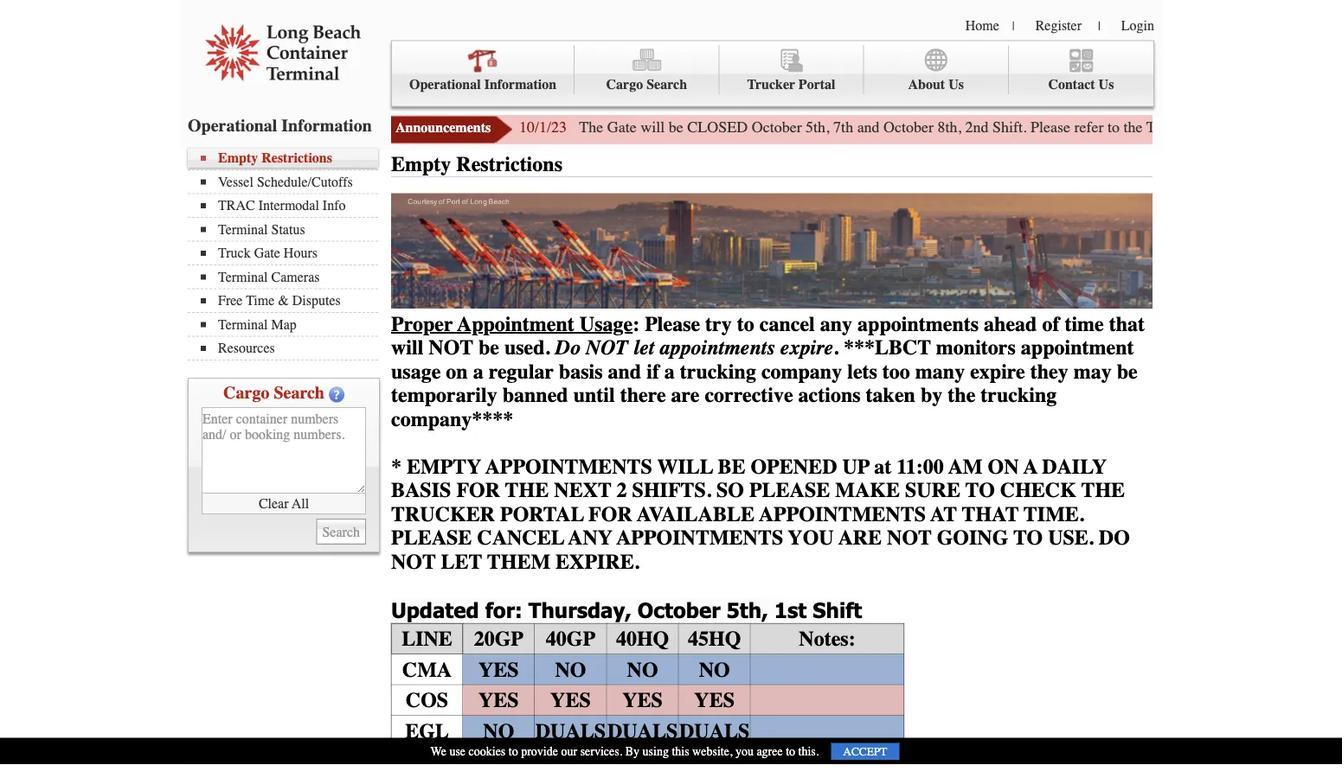 Task type: describe. For each thing, give the bounding box(es) containing it.
contact
[[1048, 77, 1095, 93]]

refer
[[1075, 119, 1104, 136]]

shifts.
[[632, 479, 711, 503]]

terminal map link
[[201, 317, 378, 333]]

2 a from the left
[[665, 360, 675, 384]]

info
[[323, 198, 346, 214]]

free
[[218, 293, 243, 309]]

0 horizontal spatial expire
[[780, 336, 833, 360]]

cancel
[[477, 527, 564, 551]]

appointments up por​tal
[[486, 455, 652, 479]]

operational information link
[[392, 45, 575, 94]]

shift
[[813, 598, 862, 623]]

disputes
[[292, 293, 341, 309]]

register
[[1036, 17, 1082, 33]]

trucker
[[747, 77, 795, 93]]

40hq
[[616, 628, 669, 652]]

1 horizontal spatial 5th,
[[806, 119, 830, 136]]

clear
[[259, 496, 289, 512]]

clear all button
[[202, 494, 366, 515]]

do
[[555, 336, 581, 360]]

0 horizontal spatial 5th,
[[727, 598, 768, 623]]

resources link
[[201, 341, 378, 357]]

to left "provide"
[[509, 745, 518, 759]]

information inside menu bar
[[484, 77, 557, 93]]

contact us
[[1048, 77, 1114, 93]]

login
[[1121, 17, 1155, 33]]

about us link
[[864, 45, 1009, 94]]

0 horizontal spatial operational information
[[188, 116, 372, 135]]

0 vertical spatial hours
[[1220, 119, 1258, 136]]

trucker portal link
[[720, 45, 864, 94]]

cma
[[402, 659, 452, 682]]

0 horizontal spatial appointments
[[660, 336, 775, 360]]

map
[[271, 317, 297, 333]]

usage
[[391, 360, 441, 384]]

no up cookies
[[483, 720, 514, 744]]

be
[[718, 455, 746, 479]]

provide
[[521, 745, 558, 759]]

until
[[574, 384, 615, 408]]

40gp
[[546, 628, 596, 652]]

rq/rf
[[811, 747, 854, 763]]

are
[[671, 384, 700, 408]]

40
[[794, 747, 808, 763]]

0 horizontal spatial search
[[274, 383, 324, 403]]

do not let appointments expire
[[555, 336, 833, 360]]

1 horizontal spatial for
[[589, 503, 632, 527]]

vessel
[[218, 174, 253, 190]]

any
[[568, 527, 612, 551]]

1 horizontal spatial october
[[752, 119, 802, 136]]

types
[[857, 747, 901, 763]]

0 horizontal spatial for
[[456, 479, 500, 503]]

:
[[633, 313, 640, 336]]

of
[[1042, 313, 1060, 336]]

at
[[931, 503, 957, 527]]

will
[[657, 455, 713, 479]]

empty restrictions vessel schedule/cutoffs trac intermodal info terminal status truck gate hours terminal cameras free time & disputes terminal map resources
[[218, 150, 353, 357]]

&
[[278, 293, 289, 309]]

we use cookies to provide our services. by using this website, you agree to this.
[[431, 745, 819, 759]]

20gp
[[474, 628, 524, 652]]

search inside menu bar
[[647, 77, 687, 93]]

time
[[246, 293, 275, 309]]

empty restrictions link
[[201, 150, 378, 166]]

not inside : please try to cancel any appointments ahead of time that will not be used.
[[429, 336, 474, 360]]

1 horizontal spatial please
[[749, 479, 830, 503]]

ahead
[[984, 313, 1037, 336]]

use.
[[1048, 527, 1094, 551]]

2 horizontal spatial gate
[[1187, 119, 1216, 136]]

thursday,
[[529, 598, 632, 623]]

0 vertical spatial truck
[[1147, 119, 1183, 136]]

appointment
[[457, 313, 575, 336]]

there
[[620, 384, 666, 408]]

taken
[[866, 384, 916, 408]]

regular
[[489, 360, 554, 384]]

cameras
[[271, 269, 320, 285]]

Enter container numbers and/ or booking numbers.  text field
[[202, 408, 366, 494]]

us for contact us
[[1099, 77, 1114, 93]]

1 vertical spatial information
[[282, 116, 372, 135]]

proper appointment usage
[[391, 313, 633, 336]]

updated
[[391, 598, 479, 623]]

on
[[446, 360, 468, 384]]

to left this.
[[786, 745, 795, 759]]

home
[[966, 17, 999, 33]]

1st
[[774, 598, 807, 623]]

if
[[647, 360, 659, 384]]

make
[[835, 479, 900, 503]]

*ool 40 rq/rf types open
[[753, 747, 901, 766]]

restrictions for empty restrictions vessel schedule/cutoffs trac intermodal info terminal status truck gate hours terminal cameras free time & disputes terminal map resources
[[262, 150, 332, 166]]

actions
[[798, 384, 861, 408]]

2 horizontal spatial october
[[884, 119, 934, 136]]

vessel schedule/cutoffs link
[[201, 174, 378, 190]]

used.
[[504, 336, 550, 360]]

3 terminal from the top
[[218, 317, 268, 333]]

closed
[[687, 119, 748, 136]]

notes:
[[799, 628, 856, 652]]

duals duals duals
[[536, 720, 750, 744]]

truck inside empty restrictions vessel schedule/cutoffs trac intermodal info terminal status truck gate hours terminal cameras free time & disputes terminal map resources
[[218, 245, 251, 261]]

daily
[[1042, 455, 1107, 479]]

our
[[561, 745, 577, 759]]

cookies
[[469, 745, 506, 759]]

announcements
[[396, 120, 491, 136]]

empty for empty restrictions
[[391, 153, 451, 177]]

appointments down up
[[759, 503, 926, 527]]

them
[[487, 551, 551, 574]]

2 | from the left
[[1098, 19, 1101, 33]]

page
[[1292, 119, 1322, 136]]

yes up website,
[[694, 689, 735, 713]]

intermodal
[[258, 198, 319, 214]]

operational inside menu bar
[[409, 77, 481, 93]]

clear all
[[259, 496, 309, 512]]

and for if
[[608, 360, 641, 384]]

hours inside empty restrictions vessel schedule/cutoffs trac intermodal info terminal status truck gate hours terminal cameras free time & disputes terminal map resources
[[284, 245, 318, 261]]

expire inside . ***lbct monitors appointment usage on a regular basis and if a trucking company lets too many expire they may be temporarily banned until there are corrective actions taken by the trucking company****
[[970, 360, 1025, 384]]

check
[[1000, 479, 1076, 503]]

available
[[637, 503, 755, 527]]

*
[[391, 455, 402, 479]]

8th,
[[938, 119, 962, 136]]

the inside . ***lbct monitors appointment usage on a regular basis and if a trucking company lets too many expire they may be temporarily banned until there are corrective actions taken by the trucking company****
[[948, 384, 976, 408]]

cos
[[406, 689, 448, 713]]

1 the from the left
[[505, 479, 549, 503]]

1 a from the left
[[473, 360, 484, 384]]

restrictions for empty restrictions
[[456, 153, 563, 177]]

gate inside empty restrictions vessel schedule/cutoffs trac intermodal info terminal status truck gate hours terminal cameras free time & disputes terminal map resources
[[254, 245, 280, 261]]

about us
[[908, 77, 964, 93]]

by
[[625, 745, 640, 759]]

1 vertical spatial to
[[1014, 527, 1043, 551]]

7th
[[834, 119, 853, 136]]

0 horizontal spatial trucking
[[680, 360, 756, 384]]



Task type: locate. For each thing, give the bounding box(es) containing it.
website,
[[692, 745, 733, 759]]

hours up the cameras
[[284, 245, 318, 261]]

1 horizontal spatial appointments
[[858, 313, 979, 336]]

2 horizontal spatial duals
[[679, 720, 750, 744]]

0 vertical spatial 5th,
[[806, 119, 830, 136]]

restrictions up vessel schedule/cutoffs link
[[262, 150, 332, 166]]

and inside . ***lbct monitors appointment usage on a regular basis and if a trucking company lets too many expire they may be temporarily banned until there are corrective actions taken by the trucking company****
[[608, 360, 641, 384]]

october up 45hq
[[638, 598, 721, 623]]

expire.
[[556, 551, 639, 574]]

for
[[1325, 119, 1342, 136]]

0 horizontal spatial please
[[645, 313, 700, 336]]

time.
[[1024, 503, 1084, 527]]

trucking down monitors
[[981, 384, 1057, 408]]

monitors
[[936, 336, 1016, 360]]

1 vertical spatial please
[[645, 313, 700, 336]]

menu bar containing empty restrictions
[[188, 148, 387, 361]]

0 vertical spatial please
[[1031, 119, 1071, 136]]

for up expire.
[[589, 503, 632, 527]]

on
[[988, 455, 1019, 479]]

1 horizontal spatial the
[[1124, 119, 1143, 136]]

any
[[820, 313, 853, 336]]

0 horizontal spatial us
[[949, 77, 964, 93]]

us right the contact
[[1099, 77, 1114, 93]]

0 horizontal spatial truck
[[218, 245, 251, 261]]

1 horizontal spatial hours
[[1220, 119, 1258, 136]]

0 vertical spatial information
[[484, 77, 557, 93]]

to left use.
[[1014, 527, 1043, 551]]

trac intermodal info link
[[201, 198, 378, 214]]

1 vertical spatial cargo
[[223, 383, 269, 403]]

accept
[[843, 746, 887, 759]]

october down trucker
[[752, 119, 802, 136]]

no down 40gp
[[555, 659, 586, 682]]

please right :
[[645, 313, 700, 336]]

1 horizontal spatial us
[[1099, 77, 1114, 93]]

0 horizontal spatial the
[[505, 479, 549, 503]]

us for about us
[[949, 77, 964, 93]]

1 vertical spatial cargo search
[[223, 383, 324, 403]]

to
[[1108, 119, 1120, 136], [737, 313, 754, 336], [509, 745, 518, 759], [786, 745, 795, 759]]

1 horizontal spatial restrictions
[[456, 153, 563, 177]]

and right "7th"
[[857, 119, 880, 136]]

empty up vessel on the left
[[218, 150, 258, 166]]

are
[[839, 527, 882, 551]]

proper
[[391, 313, 453, 336]]

1 vertical spatial hours
[[284, 245, 318, 261]]

0 horizontal spatial and
[[608, 360, 641, 384]]

0 vertical spatial cargo
[[606, 77, 643, 93]]

terminal down trac at the top left of page
[[218, 222, 268, 238]]

be inside : please try to cancel any appointments ahead of time that will not be used.
[[479, 336, 499, 360]]

0 horizontal spatial cargo
[[223, 383, 269, 403]]

yes up duals duals duals
[[622, 689, 663, 713]]

5th, left "7th"
[[806, 119, 830, 136]]

truck right refer
[[1147, 119, 1183, 136]]

1 horizontal spatial truck
[[1147, 119, 1183, 136]]

at
[[874, 455, 892, 479]]

3 duals from the left
[[679, 720, 750, 744]]

please up you
[[749, 479, 830, 503]]

up
[[842, 455, 870, 479]]

duals up our
[[536, 720, 606, 744]]

gate down status
[[254, 245, 280, 261]]

2 terminal from the top
[[218, 269, 268, 285]]

menu bar
[[391, 40, 1155, 107], [188, 148, 387, 361]]

1 vertical spatial truck
[[218, 245, 251, 261]]

1 vertical spatial will
[[391, 336, 423, 360]]

0 horizontal spatial empty
[[218, 150, 258, 166]]

0 vertical spatial will
[[641, 119, 665, 136]]

operational information up "announcements"
[[409, 77, 557, 93]]

empty
[[407, 455, 481, 479]]

***lbct
[[844, 336, 931, 360]]

yes down 20gp
[[479, 659, 519, 682]]

so
[[717, 479, 744, 503]]

please inside : please try to cancel any appointments ahead of time that will not be used.
[[645, 313, 700, 336]]

a right if
[[665, 360, 675, 384]]

restrictions down '10/1/23'
[[456, 153, 563, 177]]

october
[[752, 119, 802, 136], [884, 119, 934, 136], [638, 598, 721, 623]]

menu bar containing operational information
[[391, 40, 1155, 107]]

2 vertical spatial terminal
[[218, 317, 268, 333]]

0 horizontal spatial information
[[282, 116, 372, 135]]

basis
[[391, 479, 451, 503]]

you
[[788, 527, 834, 551]]

1 horizontal spatial information
[[484, 77, 557, 93]]

terminal cameras link
[[201, 269, 378, 285]]

this.
[[798, 745, 819, 759]]

appointments down shifts. on the bottom
[[617, 527, 783, 551]]

will left on
[[391, 336, 423, 360]]

for right basis
[[456, 479, 500, 503]]

0 horizontal spatial the
[[948, 384, 976, 408]]

trucker portal
[[747, 77, 836, 93]]

|
[[1012, 19, 1015, 33], [1098, 19, 1101, 33]]

be left closed
[[669, 119, 683, 136]]

1 horizontal spatial duals
[[607, 720, 678, 744]]

terminal
[[218, 222, 268, 238], [218, 269, 268, 285], [218, 317, 268, 333]]

duals up website,
[[679, 720, 750, 744]]

0 horizontal spatial menu bar
[[188, 148, 387, 361]]

0 vertical spatial cargo search
[[606, 77, 687, 93]]

1 vertical spatial operational information
[[188, 116, 372, 135]]

empty for empty restrictions vessel schedule/cutoffs trac intermodal info terminal status truck gate hours terminal cameras free time & disputes terminal map resources
[[218, 150, 258, 166]]

please down basis
[[391, 527, 472, 551]]

appointments up corrective
[[660, 336, 775, 360]]

operational up vessel on the left
[[188, 116, 277, 135]]

empty restrictions
[[391, 153, 563, 177]]

to right 'at'
[[966, 479, 995, 503]]

gate
[[607, 119, 637, 136], [1187, 119, 1216, 136], [254, 245, 280, 261]]

1 horizontal spatial cargo
[[606, 77, 643, 93]]

going
[[937, 527, 1009, 551]]

you
[[736, 745, 754, 759]]

0 vertical spatial operational information
[[409, 77, 557, 93]]

let
[[441, 551, 482, 574]]

by
[[921, 384, 943, 408]]

empty inside empty restrictions vessel schedule/cutoffs trac intermodal info terminal status truck gate hours terminal cameras free time & disputes terminal map resources
[[218, 150, 258, 166]]

let
[[634, 336, 655, 360]]

gate right the the
[[607, 119, 637, 136]]

services.
[[580, 745, 622, 759]]

will
[[641, 119, 665, 136], [391, 336, 423, 360]]

and left if
[[608, 360, 641, 384]]

1 vertical spatial menu bar
[[188, 148, 387, 361]]

appointments
[[486, 455, 652, 479], [759, 503, 926, 527], [617, 527, 783, 551]]

operational up "announcements"
[[409, 77, 481, 93]]

corrective
[[705, 384, 793, 408]]

truck down trac at the top left of page
[[218, 245, 251, 261]]

1 horizontal spatial a
[[665, 360, 675, 384]]

0 horizontal spatial cargo search
[[223, 383, 324, 403]]

2 horizontal spatial be
[[1117, 360, 1138, 384]]

the up do
[[1081, 479, 1125, 503]]

0 vertical spatial to
[[966, 479, 995, 503]]

0 vertical spatial terminal
[[218, 222, 268, 238]]

1 horizontal spatial search
[[647, 77, 687, 93]]

0 vertical spatial the
[[1124, 119, 1143, 136]]

am
[[949, 455, 983, 479]]

empty down "announcements"
[[391, 153, 451, 177]]

too
[[883, 360, 910, 384]]

many
[[916, 360, 965, 384]]

the
[[579, 119, 603, 136]]

this
[[672, 745, 689, 759]]

0 vertical spatial search
[[647, 77, 687, 93]]

trucking down the try
[[680, 360, 756, 384]]

october left the 8th,
[[884, 119, 934, 136]]

sure
[[905, 479, 961, 503]]

0 vertical spatial please
[[749, 479, 830, 503]]

the
[[1124, 119, 1143, 136], [948, 384, 976, 408]]

1 terminal from the top
[[218, 222, 268, 238]]

1 vertical spatial the
[[948, 384, 976, 408]]

will inside : please try to cancel any appointments ahead of time that will not be used.
[[391, 336, 423, 360]]

cargo search inside menu bar
[[606, 77, 687, 93]]

the up cancel at left bottom
[[505, 479, 549, 503]]

5th, left 1st
[[727, 598, 768, 623]]

empty
[[218, 150, 258, 166], [391, 153, 451, 177]]

1 | from the left
[[1012, 19, 1015, 33]]

open
[[808, 763, 847, 766]]

1 vertical spatial and
[[608, 360, 641, 384]]

0 vertical spatial menu bar
[[391, 40, 1155, 107]]

0 horizontal spatial gate
[[254, 245, 280, 261]]

to right refer
[[1108, 119, 1120, 136]]

0 horizontal spatial operational
[[188, 116, 277, 135]]

and for october
[[857, 119, 880, 136]]

agree
[[757, 745, 783, 759]]

time
[[1065, 313, 1104, 336]]

0 horizontal spatial restrictions
[[262, 150, 332, 166]]

0 horizontal spatial please
[[391, 527, 472, 551]]

| right home
[[1012, 19, 1015, 33]]

portal
[[799, 77, 836, 93]]

us
[[949, 77, 964, 93], [1099, 77, 1114, 93]]

0 horizontal spatial to
[[966, 479, 995, 503]]

not
[[429, 336, 474, 360], [586, 336, 629, 360], [887, 527, 932, 551], [391, 551, 436, 574]]

be left used.
[[479, 336, 499, 360]]

1 horizontal spatial expire
[[970, 360, 1025, 384]]

line
[[402, 628, 453, 652]]

information up '10/1/23'
[[484, 77, 557, 93]]

operational information up the empty restrictions link
[[188, 116, 372, 135]]

no
[[555, 659, 586, 682], [627, 659, 658, 682], [699, 659, 730, 682], [483, 720, 514, 744]]

1 horizontal spatial please
[[1031, 119, 1071, 136]]

1 horizontal spatial operational information
[[409, 77, 557, 93]]

*ool
[[753, 747, 791, 763]]

1 duals from the left
[[536, 720, 606, 744]]

no down 40hq
[[627, 659, 658, 682]]

duals
[[536, 720, 606, 744], [607, 720, 678, 744], [679, 720, 750, 744]]

1 horizontal spatial operational
[[409, 77, 481, 93]]

0 vertical spatial and
[[857, 119, 880, 136]]

0 horizontal spatial be
[[479, 336, 499, 360]]

1 horizontal spatial gate
[[607, 119, 637, 136]]

0 horizontal spatial a
[[473, 360, 484, 384]]

be right may
[[1117, 360, 1138, 384]]

10/1/23
[[519, 119, 567, 136]]

the
[[505, 479, 549, 503], [1081, 479, 1125, 503]]

about
[[908, 77, 945, 93]]

egl
[[405, 720, 449, 744]]

None submit
[[316, 519, 366, 545]]

duals up by
[[607, 720, 678, 744]]

0 vertical spatial operational
[[409, 77, 481, 93]]

2 us from the left
[[1099, 77, 1114, 93]]

2
[[617, 479, 627, 503]]

1 vertical spatial 5th,
[[727, 598, 768, 623]]

for
[[456, 479, 500, 503], [589, 503, 632, 527]]

1 vertical spatial operational
[[188, 116, 277, 135]]

1 vertical spatial search
[[274, 383, 324, 403]]

resources
[[218, 341, 275, 357]]

cancel
[[760, 313, 815, 336]]

0 horizontal spatial will
[[391, 336, 423, 360]]

1 horizontal spatial trucking
[[981, 384, 1057, 408]]

2 duals from the left
[[607, 720, 678, 744]]

a right on
[[473, 360, 484, 384]]

1 horizontal spatial cargo search
[[606, 77, 687, 93]]

.
[[833, 336, 839, 360]]

will down cargo search link
[[641, 119, 665, 136]]

1 horizontal spatial menu bar
[[391, 40, 1155, 107]]

yes up cookies
[[479, 689, 519, 713]]

appointments up too
[[858, 313, 979, 336]]

to right the try
[[737, 313, 754, 336]]

. ***lbct monitors appointment usage on a regular basis and if a trucking company lets too many expire they may be temporarily banned until there are corrective actions taken by the trucking company****
[[391, 336, 1138, 432]]

2 the from the left
[[1081, 479, 1125, 503]]

home link
[[966, 17, 999, 33]]

terminal up resources
[[218, 317, 268, 333]]

0 horizontal spatial hours
[[284, 245, 318, 261]]

yes
[[479, 659, 519, 682], [479, 689, 519, 713], [551, 689, 591, 713], [622, 689, 663, 713], [694, 689, 735, 713]]

| left login
[[1098, 19, 1101, 33]]

terminal up free
[[218, 269, 268, 285]]

0 horizontal spatial |
[[1012, 19, 1015, 33]]

1 horizontal spatial the
[[1081, 479, 1125, 503]]

restrictions inside empty restrictions vessel schedule/cutoffs trac intermodal info terminal status truck gate hours terminal cameras free time & disputes terminal map resources
[[262, 150, 332, 166]]

2nd
[[965, 119, 989, 136]]

gate left web
[[1187, 119, 1216, 136]]

that
[[962, 503, 1019, 527]]

1 vertical spatial terminal
[[218, 269, 268, 285]]

be inside . ***lbct monitors appointment usage on a regular basis and if a trucking company lets too many expire they may be temporarily banned until there are corrective actions taken by the trucking company****
[[1117, 360, 1138, 384]]

1 horizontal spatial and
[[857, 119, 880, 136]]

trucking
[[680, 360, 756, 384], [981, 384, 1057, 408]]

0 horizontal spatial october
[[638, 598, 721, 623]]

1 vertical spatial please
[[391, 527, 472, 551]]

1 horizontal spatial will
[[641, 119, 665, 136]]

1 horizontal spatial to
[[1014, 527, 1043, 551]]

information up the empty restrictions link
[[282, 116, 372, 135]]

operational information
[[409, 77, 557, 93], [188, 116, 372, 135]]

us right about at top right
[[949, 77, 964, 93]]

appointments inside : please try to cancel any appointments ahead of time that will not be used.
[[858, 313, 979, 336]]

0 horizontal spatial duals
[[536, 720, 606, 744]]

hours left web
[[1220, 119, 1258, 136]]

please left refer
[[1031, 119, 1071, 136]]

the right by at the right bottom of page
[[948, 384, 976, 408]]

1 horizontal spatial empty
[[391, 153, 451, 177]]

no down 45hq
[[699, 659, 730, 682]]

1 horizontal spatial |
[[1098, 19, 1101, 33]]

the right refer
[[1124, 119, 1143, 136]]

1 us from the left
[[949, 77, 964, 93]]

45hq
[[688, 628, 741, 652]]

1 horizontal spatial be
[[669, 119, 683, 136]]

to inside : please try to cancel any appointments ahead of time that will not be used.
[[737, 313, 754, 336]]

status
[[271, 222, 305, 238]]

login link
[[1121, 17, 1155, 33]]

yes up our
[[551, 689, 591, 713]]



Task type: vqa. For each thing, say whether or not it's contained in the screenshot.


